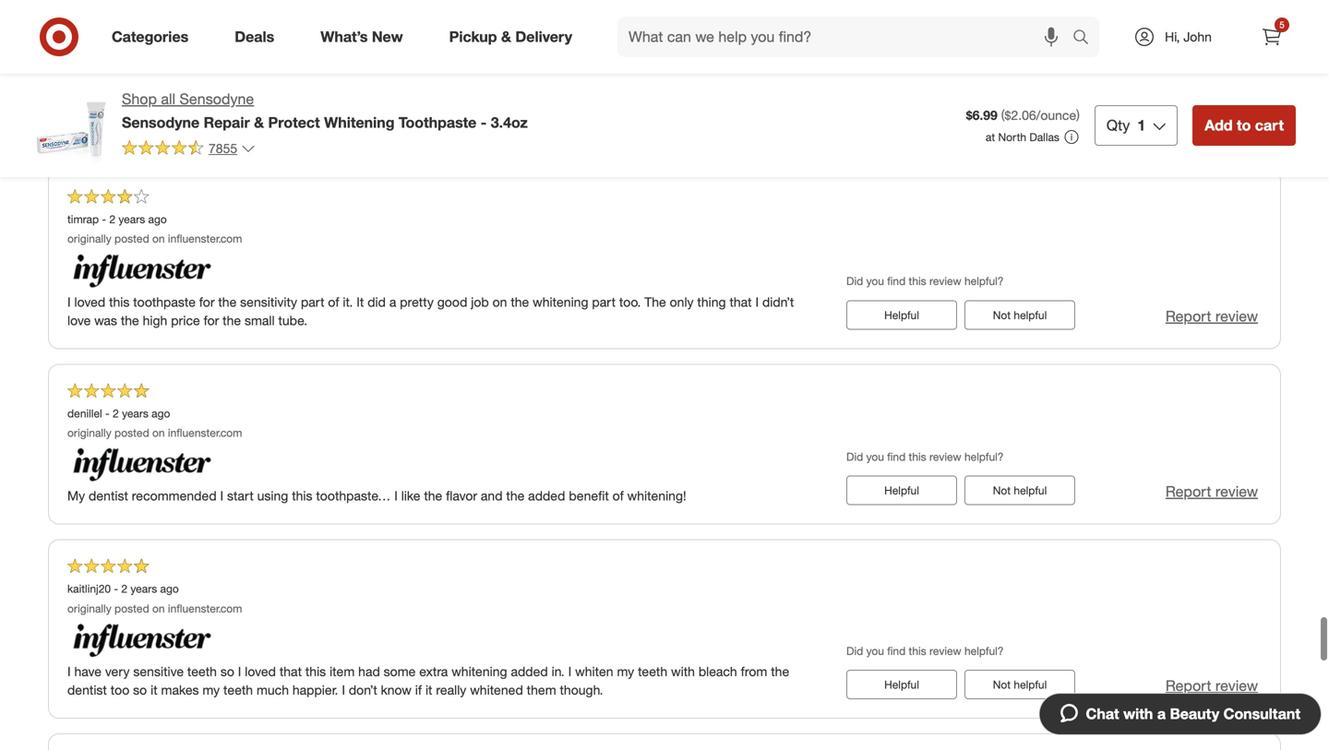 Task type: vqa. For each thing, say whether or not it's contained in the screenshot.
that within the 'i have very sensitive teeth so i loved that this item had some extra whitening added in. i whiten my teeth with bleach from the dentist too so it makes my teeth much happier. i don't know if it really whitened them though.'
yes



Task type: locate. For each thing, give the bounding box(es) containing it.
a right all
[[179, 100, 185, 116]]

really down extra on the left bottom of the page
[[436, 682, 467, 698]]

colgate
[[366, 100, 411, 116]]

sensitive up the makes
[[133, 664, 184, 680]]

- left 3.4oz
[[481, 113, 487, 131]]

originally posted on influenster.com for recommended
[[67, 426, 242, 440]]

0 horizontal spatial so
[[133, 682, 147, 698]]

2 vertical spatial 2
[[121, 582, 127, 596]]

2 did from the top
[[847, 450, 863, 464]]

1 vertical spatial helpful
[[885, 484, 919, 498]]

series
[[470, 100, 505, 116]]

2 not from the top
[[993, 308, 1011, 322]]

looking
[[737, 100, 779, 116]]

4 not helpful from the top
[[993, 678, 1047, 692]]

for....this
[[619, 81, 669, 98]]

really inside "i have very sensitive teeth so i loved that this item had some extra whitening added in. i whiten my teeth with bleach from the dentist too so it makes my teeth much happier. i don't know if it really whitened them though."
[[436, 682, 467, 698]]

1 horizontal spatial you
[[553, 26, 574, 42]]

didn't
[[763, 294, 794, 310]]

1 not from the top
[[993, 114, 1011, 128]]

4 report review from the top
[[1166, 677, 1258, 695]]

1 vertical spatial dentist
[[67, 682, 107, 698]]

- for i
[[114, 582, 118, 596]]

notice
[[613, 26, 648, 42]]

to up tooth
[[437, 44, 449, 61]]

2 horizontal spatial so
[[639, 63, 653, 79]]

0 vertical spatial loved
[[74, 294, 105, 310]]

1
[[1138, 116, 1146, 134]]

new
[[372, 28, 403, 46]]

not for fourth not helpful button from the bottom of the page
[[993, 114, 1011, 128]]

dentist right my
[[89, 488, 128, 504]]

very left slowly
[[253, 26, 278, 42]]

1 did you find this review helpful? from the top
[[847, 274, 1004, 288]]

really up the but
[[373, 44, 403, 61]]

1 vertical spatial posted
[[115, 426, 149, 440]]

1 vertical spatial so
[[221, 664, 234, 680]]

posted down kaitlinj20 - 2 years ago
[[115, 602, 149, 616]]

it's up within....not
[[161, 44, 178, 61]]

1 vertical spatial helpful button
[[847, 476, 957, 506]]

2 instagram from the left
[[504, 118, 561, 134]]

2 horizontal spatial teeth
[[638, 664, 668, 680]]

2 vertical spatial helpful
[[885, 678, 919, 692]]

3 originally posted on influenster.com from the top
[[67, 602, 242, 616]]

1 horizontal spatial won't
[[578, 26, 609, 42]]

very
[[253, 26, 278, 42], [437, 26, 462, 42], [105, 664, 130, 680]]

did for my dentist recommended i start using this toothpaste… i like the flavor and the added benefit of whitening!
[[847, 450, 863, 464]]

0 horizontal spatial have
[[74, 664, 102, 680]]

2 for this
[[109, 212, 115, 226]]

whitens
[[205, 26, 250, 42], [67, 63, 112, 79]]

0 vertical spatial did you find this review helpful?
[[847, 274, 1004, 288]]

it right if
[[426, 682, 433, 698]]

a right the if
[[183, 81, 190, 98]]

years
[[119, 212, 145, 226], [122, 407, 149, 420], [131, 582, 157, 596]]

ago right denillel
[[152, 407, 170, 420]]

years for this
[[119, 212, 145, 226]]

over
[[398, 26, 423, 42]]

0 horizontal spatial &
[[254, 113, 264, 131]]

1 horizontal spatial sensitive
[[258, 44, 308, 61]]

3.4oz
[[491, 113, 528, 131]]

whitening inside "i have very sensitive teeth so i loved that this item had some extra whitening added in. i whiten my teeth with bleach from the dentist too so it makes my teeth much happier. i don't know if it really whitened them though."
[[452, 664, 507, 680]]

added inside "i have very sensitive teeth so i loved that this item had some extra whitening added in. i whiten my teeth with bleach from the dentist too so it makes my teeth much happier. i don't know if it really whitened them though."
[[511, 664, 548, 680]]

0 horizontal spatial whitens
[[67, 63, 112, 79]]

1 horizontal spatial and
[[321, 26, 343, 42]]

find for i have very sensitive teeth so i loved that this item had some extra whitening added in. i whiten my teeth with bleach from the dentist too so it makes my teeth much happier. i don't know if it really whitened them though.
[[887, 644, 906, 658]]

chat with a beauty consultant
[[1086, 705, 1301, 723]]

report review for 3rd not helpful button from the bottom
[[1166, 307, 1258, 325]]

2 vertical spatial high
[[143, 312, 167, 329]]

0 horizontal spatial really
[[373, 44, 403, 61]]

is
[[342, 81, 351, 98], [495, 81, 505, 98], [672, 81, 682, 98], [509, 100, 518, 116], [618, 100, 627, 116]]

1 vertical spatial originally
[[67, 426, 111, 440]]

then up 'pro'
[[442, 81, 468, 98]]

1 vertical spatial influenster.com
[[168, 426, 242, 440]]

thing
[[697, 294, 726, 310]]

& inside shop all sensodyne sensodyne repair & protect whitening toothpaste - 3.4oz
[[254, 113, 264, 131]]

originally posted on influenster.com for very
[[67, 602, 242, 616]]

4 report review button from the top
[[1166, 676, 1258, 697]]

from inside "i have very sensitive teeth so i loved that this item had some extra whitening added in. i whiten my teeth with bleach from the dentist too so it makes my teeth much happier. i don't know if it really whitened them though."
[[741, 664, 768, 680]]

look
[[314, 81, 338, 98], [309, 100, 333, 116]]

healthier
[[684, 100, 734, 116]]

natural
[[744, 81, 783, 98], [641, 100, 680, 116]]

of up the atleast
[[506, 26, 518, 42]]

1 vertical spatial did you find this review helpful?
[[847, 450, 1004, 464]]

won't down optic
[[395, 118, 427, 134]]

very up "use"
[[437, 26, 462, 42]]

0 vertical spatial did
[[847, 274, 863, 288]]

shine
[[222, 81, 253, 98], [217, 100, 248, 116]]

really
[[373, 44, 403, 61], [436, 682, 467, 698]]

that up much
[[280, 664, 302, 680]]

0 horizontal spatial my
[[203, 682, 220, 698]]

2 vertical spatial originally posted on influenster.com
[[67, 602, 242, 616]]

of down pure
[[719, 81, 730, 98]]

0 vertical spatial &
[[501, 28, 511, 46]]

0 vertical spatial my
[[617, 664, 634, 680]]

1 vertical spatial you
[[348, 44, 369, 61]]

all
[[161, 90, 175, 108]]

dentist left too at left bottom
[[67, 682, 107, 698]]

0 vertical spatial added
[[528, 488, 565, 504]]

my
[[617, 664, 634, 680], [203, 682, 220, 698]]

from down month....also,
[[571, 63, 598, 79]]

2 helpful from the top
[[885, 484, 919, 498]]

i've
[[639, 44, 660, 61]]

3 originally from the top
[[67, 602, 111, 616]]

1 horizontal spatial loved
[[245, 664, 276, 680]]

1 vertical spatial my
[[203, 682, 220, 698]]

loved up much
[[245, 664, 276, 680]]

that inside "i have very sensitive teeth so i loved that this item had some extra whitening added in. i whiten my teeth with bleach from the dentist too so it makes my teeth much happier. i don't know if it really whitened them though."
[[280, 664, 302, 680]]

a up look....
[[631, 100, 638, 116]]

high down just
[[194, 81, 219, 98]]

helpful
[[885, 308, 919, 322], [885, 484, 919, 498], [885, 678, 919, 692]]

makes
[[161, 682, 199, 698]]

helpful for 3rd not helpful button from the top
[[1014, 484, 1047, 498]]

whitens up designed
[[205, 26, 250, 42]]

2 helpful from the top
[[1014, 308, 1047, 322]]

to right add
[[1237, 116, 1251, 134]]

much
[[257, 682, 289, 698]]

until
[[771, 26, 796, 42]]

high
[[194, 81, 219, 98], [189, 100, 214, 116], [143, 312, 167, 329]]

3 helpful from the top
[[1014, 484, 1047, 498]]

then
[[442, 81, 468, 98], [337, 100, 363, 116]]

0 vertical spatial that
[[730, 294, 752, 310]]

helpful for fourth not helpful button from the bottom of the page
[[1014, 114, 1047, 128]]

dentist
[[89, 488, 128, 504], [67, 682, 107, 698]]

at north dallas
[[986, 130, 1060, 144]]

0 horizontal spatial part
[[301, 294, 325, 310]]

originally down the kaitlinj20
[[67, 602, 111, 616]]

0 vertical spatial more
[[687, 63, 717, 79]]

natural down white
[[744, 81, 783, 98]]

have inside "i have very sensitive teeth so i loved that this item had some extra whitening added in. i whiten my teeth with bleach from the dentist too so it makes my teeth much happier. i don't know if it really whitened them though."
[[74, 664, 102, 680]]

3 report review button from the top
[[1166, 482, 1258, 503]]

- for sensitivity
[[102, 212, 106, 226]]

just
[[215, 63, 236, 79]]

report review
[[1166, 113, 1258, 131], [1166, 307, 1258, 325], [1166, 483, 1258, 501], [1166, 677, 1258, 695]]

was
[[94, 312, 117, 329]]

1 vertical spatial shine
[[217, 100, 248, 116]]

0 vertical spatial posted
[[115, 232, 149, 246]]

teeth right whiten
[[638, 664, 668, 680]]

2 vertical spatial find
[[887, 644, 906, 658]]

shine down just
[[222, 81, 253, 98]]

originally down denillel
[[67, 426, 111, 440]]

- right the kaitlinj20
[[114, 582, 118, 596]]

ago for this
[[148, 212, 167, 226]]

part left too.
[[592, 294, 616, 310]]

loved inside i loved this toothpaste for the sensitivity part of it. it did a pretty good job on the whitening part too. the only thing that i didn't love was the high price for the small tube.
[[74, 294, 105, 310]]

ago for very
[[160, 582, 179, 596]]

1 report from the top
[[1166, 113, 1212, 131]]

1 horizontal spatial natural
[[744, 81, 783, 98]]

- right the timrap
[[102, 212, 106, 226]]

0 vertical spatial years
[[119, 212, 145, 226]]

not helpful for 3rd not helpful button from the top
[[993, 484, 1047, 498]]

2 horizontal spatial and
[[481, 488, 503, 504]]

of
[[506, 26, 518, 42], [719, 81, 730, 98], [67, 118, 79, 134], [328, 294, 339, 310], [613, 488, 624, 504]]

3 helpful? from the top
[[965, 644, 1004, 658]]

this inside i loved this toothpaste for the sensitivity part of it. it did a pretty good job on the whitening part too. the only thing that i didn't love was the high price for the small tube.
[[109, 294, 130, 310]]

with left bleach
[[671, 664, 695, 680]]

3 report review from the top
[[1166, 483, 1258, 501]]

pickup
[[449, 28, 497, 46]]

to inside great toothpaste and it whitens very slowly and carefully over a very period of time. you won't notice any drastic changes until 4 weeks because it's designed for sensitive teeth. you really have to use it for atleast a month....also, i've noticed this toothpaste whitens from within....not just removing surface stains but the tooth itself seems whiter from within so it's a more pure white than a bleached white. if a high shine bleached look is what you want then this is not the toothpaste for....this is more of a natural white....if you want a high shine bleached look then colgate optic pro series is the choice...this is a natural healthier looking type of whitening versus the hollywood instagram look....this won't give you the instagram whitening look....
[[437, 44, 449, 61]]

posted down denillel - 2 years ago
[[115, 426, 149, 440]]

teeth
[[187, 664, 217, 680], [638, 664, 668, 680], [223, 682, 253, 698]]

originally for dentist
[[67, 426, 111, 440]]

consultant
[[1224, 705, 1301, 723]]

2 vertical spatial did you find this review helpful?
[[847, 644, 1004, 658]]

very up too at left bottom
[[105, 664, 130, 680]]

a down pure
[[733, 81, 740, 98]]

2 influenster.com from the top
[[168, 426, 242, 440]]

1 horizontal spatial my
[[617, 664, 634, 680]]

posted down timrap - 2 years ago
[[115, 232, 149, 246]]

you
[[553, 26, 574, 42], [348, 44, 369, 61]]

surface
[[297, 63, 340, 79]]

it
[[194, 26, 201, 42], [477, 44, 484, 61], [151, 682, 158, 698], [426, 682, 433, 698]]

3 did you find this review helpful? from the top
[[847, 644, 1004, 658]]

of right 'benefit'
[[613, 488, 624, 504]]

great toothpaste and it whitens very slowly and carefully over a very period of time. you won't notice any drastic changes until 4 weeks because it's designed for sensitive teeth. you really have to use it for atleast a month....also, i've noticed this toothpaste whitens from within....not just removing surface stains but the tooth itself seems whiter from within so it's a more pure white than a bleached white. if a high shine bleached look is what you want then this is not the toothpaste for....this is more of a natural white....if you want a high shine bleached look then colgate optic pro series is the choice...this is a natural healthier looking type of whitening versus the hollywood instagram look....this won't give you the instagram whitening look....
[[67, 26, 810, 134]]

1 not helpful from the top
[[993, 114, 1047, 128]]

/ounce
[[1037, 107, 1077, 123]]

great
[[67, 26, 100, 42]]

whitening down choice...this
[[565, 118, 621, 134]]

1 vertical spatial originally posted on influenster.com
[[67, 426, 242, 440]]

high right all
[[189, 100, 214, 116]]

have inside great toothpaste and it whitens very slowly and carefully over a very period of time. you won't notice any drastic changes until 4 weeks because it's designed for sensitive teeth. you really have to use it for atleast a month....also, i've noticed this toothpaste whitens from within....not just removing surface stains but the tooth itself seems whiter from within so it's a more pure white than a bleached white. if a high shine bleached look is what you want then this is not the toothpaste for....this is more of a natural white....if you want a high shine bleached look then colgate optic pro series is the choice...this is a natural healthier looking type of whitening versus the hollywood instagram look....this won't give you the instagram whitening look....
[[407, 44, 434, 61]]

and up teeth.
[[321, 26, 343, 42]]

1 vertical spatial with
[[1124, 705, 1154, 723]]

time.
[[521, 26, 549, 42]]

instagram down not
[[504, 118, 561, 134]]

1 horizontal spatial &
[[501, 28, 511, 46]]

1 find from the top
[[887, 274, 906, 288]]

2 horizontal spatial very
[[437, 26, 462, 42]]

1 originally from the top
[[67, 232, 111, 246]]

pickup & delivery
[[449, 28, 572, 46]]

this inside "i have very sensitive teeth so i loved that this item had some extra whitening added in. i whiten my teeth with bleach from the dentist too so it makes my teeth much happier. i don't know if it really whitened them though."
[[305, 664, 326, 680]]

1 originally posted on influenster.com from the top
[[67, 232, 242, 246]]

& right the repair
[[254, 113, 264, 131]]

of down "white....if"
[[67, 118, 79, 134]]

loved inside "i have very sensitive teeth so i loved that this item had some extra whitening added in. i whiten my teeth with bleach from the dentist too so it makes my teeth much happier. i don't know if it really whitened them though."
[[245, 664, 276, 680]]

influenster.com for teeth
[[168, 602, 242, 616]]

1 posted from the top
[[115, 232, 149, 246]]

&
[[501, 28, 511, 46], [254, 113, 264, 131]]

1 vertical spatial whitens
[[67, 63, 112, 79]]

a inside button
[[1158, 705, 1166, 723]]

have down the kaitlinj20
[[74, 664, 102, 680]]

2 not helpful from the top
[[993, 308, 1047, 322]]

0 vertical spatial so
[[639, 63, 653, 79]]

0 vertical spatial ago
[[148, 212, 167, 226]]

my right whiten
[[617, 664, 634, 680]]

2 report from the top
[[1166, 307, 1212, 325]]

2 helpful? from the top
[[965, 450, 1004, 464]]

ago right the kaitlinj20
[[160, 582, 179, 596]]

helpful? for my dentist recommended i start using this toothpaste… i like the flavor and the added benefit of whitening!
[[965, 450, 1004, 464]]

0 vertical spatial helpful
[[885, 308, 919, 322]]

0 vertical spatial sensodyne
[[180, 90, 254, 108]]

2 originally posted on influenster.com from the top
[[67, 426, 242, 440]]

because
[[108, 44, 157, 61]]

on down timrap - 2 years ago
[[152, 232, 165, 246]]

influenster.com up price
[[168, 232, 242, 246]]

added up them
[[511, 664, 548, 680]]

shine up "hollywood"
[[217, 100, 248, 116]]

0 vertical spatial want
[[411, 81, 438, 98]]

benefit
[[569, 488, 609, 504]]

1 helpful from the top
[[1014, 114, 1047, 128]]

2 helpful button from the top
[[847, 476, 957, 506]]

repair
[[204, 113, 250, 131]]

whitening up whitened
[[452, 664, 507, 680]]

on down kaitlinj20 - 2 years ago
[[152, 602, 165, 616]]

find for my dentist recommended i start using this toothpaste… i like the flavor and the added benefit of whitening!
[[887, 450, 906, 464]]

2 vertical spatial years
[[131, 582, 157, 596]]

0 vertical spatial helpful?
[[965, 274, 1004, 288]]

2 find from the top
[[887, 450, 906, 464]]

1 horizontal spatial that
[[730, 294, 752, 310]]

1 vertical spatial find
[[887, 450, 906, 464]]

0 vertical spatial whitens
[[205, 26, 250, 42]]

0 vertical spatial influenster.com
[[168, 232, 242, 246]]

more down noticed in the top of the page
[[687, 63, 717, 79]]

helpful for i have very sensitive teeth so i loved that this item had some extra whitening added in. i whiten my teeth with bleach from the dentist too so it makes my teeth much happier. i don't know if it really whitened them though.
[[885, 678, 919, 692]]

0 vertical spatial originally
[[67, 232, 111, 246]]

toothpaste
[[399, 113, 477, 131]]

want up versus
[[147, 100, 175, 116]]

3 helpful button from the top
[[847, 670, 957, 700]]

1 horizontal spatial have
[[407, 44, 434, 61]]

a left beauty
[[1158, 705, 1166, 723]]

loved up love at the left top
[[74, 294, 105, 310]]

influenster.com for for
[[168, 232, 242, 246]]

helpful for my dentist recommended i start using this toothpaste… i like the flavor and the added benefit of whitening!
[[885, 484, 919, 498]]

a up whiter on the left top
[[548, 44, 555, 61]]

0 vertical spatial 2
[[109, 212, 115, 226]]

image of sensodyne repair & protect whitening toothpaste - 3.4oz image
[[33, 89, 107, 162]]

i
[[67, 294, 71, 310], [756, 294, 759, 310], [220, 488, 224, 504], [394, 488, 398, 504], [67, 664, 71, 680], [238, 664, 241, 680], [568, 664, 572, 680], [342, 682, 345, 698]]

7855 link
[[122, 139, 256, 161]]

report
[[1166, 113, 1212, 131], [1166, 307, 1212, 325], [1166, 483, 1212, 501], [1166, 677, 1212, 695]]

2 vertical spatial ago
[[160, 582, 179, 596]]

them
[[527, 682, 556, 698]]

the inside "i have very sensitive teeth so i loved that this item had some extra whitening added in. i whiten my teeth with bleach from the dentist too so it makes my teeth much happier. i don't know if it really whitened them though."
[[771, 664, 790, 680]]

4 helpful from the top
[[1014, 678, 1047, 692]]

0 horizontal spatial loved
[[74, 294, 105, 310]]

did you find this review helpful? for i have very sensitive teeth so i loved that this item had some extra whitening added in. i whiten my teeth with bleach from the dentist too so it makes my teeth much happier. i don't know if it really whitened them though.
[[847, 644, 1004, 658]]

1 horizontal spatial from
[[571, 63, 598, 79]]

years right denillel
[[122, 407, 149, 420]]

for down period on the left top of the page
[[487, 44, 503, 61]]

natural down for....this
[[641, 100, 680, 116]]

originally for loved
[[67, 232, 111, 246]]

2 for very
[[121, 582, 127, 596]]

2 report review button from the top
[[1166, 306, 1258, 327]]

3 report from the top
[[1166, 483, 1212, 501]]

1 horizontal spatial to
[[1237, 116, 1251, 134]]

2 right the timrap
[[109, 212, 115, 226]]

0 horizontal spatial want
[[147, 100, 175, 116]]

changes
[[719, 26, 768, 42]]

0 vertical spatial it's
[[161, 44, 178, 61]]

1 horizontal spatial teeth
[[223, 682, 253, 698]]

4 not helpful button from the top
[[965, 670, 1076, 700]]

5 link
[[1252, 17, 1293, 57]]

won't
[[578, 26, 609, 42], [395, 118, 427, 134]]

posted for recommended
[[115, 426, 149, 440]]

loved
[[74, 294, 105, 310], [245, 664, 276, 680]]

3 influenster.com from the top
[[168, 602, 242, 616]]

1 vertical spatial to
[[1237, 116, 1251, 134]]

2 vertical spatial helpful?
[[965, 644, 1004, 658]]

removing
[[240, 63, 293, 79]]

won't up month....also,
[[578, 26, 609, 42]]

with right 'chat'
[[1124, 705, 1154, 723]]

- right denillel
[[105, 407, 110, 420]]

0 horizontal spatial teeth
[[187, 664, 217, 680]]

2 did you find this review helpful? from the top
[[847, 450, 1004, 464]]

period
[[465, 26, 503, 42]]

than
[[785, 63, 810, 79]]

3 not from the top
[[993, 484, 1011, 498]]

have down the over
[[407, 44, 434, 61]]

0 vertical spatial you
[[553, 26, 574, 42]]

report review for fourth not helpful button from the top
[[1166, 677, 1258, 695]]

0 vertical spatial helpful button
[[847, 300, 957, 330]]

did you find this review helpful? for my dentist recommended i start using this toothpaste… i like the flavor and the added benefit of whitening!
[[847, 450, 1004, 464]]

0 horizontal spatial it's
[[161, 44, 178, 61]]

2 right denillel
[[113, 407, 119, 420]]

is up look....
[[618, 100, 627, 116]]

0 horizontal spatial you
[[348, 44, 369, 61]]

4 report from the top
[[1166, 677, 1212, 695]]

that right thing
[[730, 294, 752, 310]]

2 originally from the top
[[67, 426, 111, 440]]

tube.
[[278, 312, 307, 329]]

of inside i loved this toothpaste for the sensitivity part of it. it did a pretty good job on the whitening part too. the only thing that i didn't love was the high price for the small tube.
[[328, 294, 339, 310]]

then up look....this on the top
[[337, 100, 363, 116]]

is left not
[[495, 81, 505, 98]]

you up 'stains'
[[348, 44, 369, 61]]

0 vertical spatial originally posted on influenster.com
[[67, 232, 242, 246]]

2 report review from the top
[[1166, 307, 1258, 325]]

teeth up the makes
[[187, 664, 217, 680]]

1 horizontal spatial very
[[253, 26, 278, 42]]

bleached
[[78, 81, 132, 98], [257, 81, 310, 98], [252, 100, 305, 116]]

2 posted from the top
[[115, 426, 149, 440]]

is left what
[[342, 81, 351, 98]]

whiten
[[575, 664, 614, 680]]

0 vertical spatial have
[[407, 44, 434, 61]]

4 not from the top
[[993, 678, 1011, 692]]

1 vertical spatial loved
[[245, 664, 276, 680]]

weeks
[[67, 44, 104, 61]]

with
[[671, 664, 695, 680], [1124, 705, 1154, 723]]

if
[[173, 81, 180, 98]]

find
[[887, 274, 906, 288], [887, 450, 906, 464], [887, 644, 906, 658]]

and up designed
[[169, 26, 191, 42]]

did
[[847, 274, 863, 288], [847, 450, 863, 464], [847, 644, 863, 658]]

that
[[730, 294, 752, 310], [280, 664, 302, 680]]

report review button for 3rd not helpful button from the top
[[1166, 482, 1258, 503]]

0 vertical spatial sensitive
[[258, 44, 308, 61]]

1 vertical spatial helpful?
[[965, 450, 1004, 464]]

& left time.
[[501, 28, 511, 46]]

from
[[116, 63, 142, 79], [571, 63, 598, 79], [741, 664, 768, 680]]

whitening left too.
[[533, 294, 589, 310]]

years for recommended
[[122, 407, 149, 420]]

2 vertical spatial did
[[847, 644, 863, 658]]

whitens down weeks
[[67, 63, 112, 79]]

1 instagram from the left
[[270, 118, 327, 134]]

and right "flavor"
[[481, 488, 503, 504]]

1 horizontal spatial with
[[1124, 705, 1154, 723]]

1 vertical spatial ago
[[152, 407, 170, 420]]

3 posted from the top
[[115, 602, 149, 616]]

on down denillel - 2 years ago
[[152, 426, 165, 440]]

0 vertical spatial won't
[[578, 26, 609, 42]]

toothpaste up price
[[133, 294, 196, 310]]

my right the makes
[[203, 682, 220, 698]]

3 not helpful from the top
[[993, 484, 1047, 498]]

0 horizontal spatial to
[[437, 44, 449, 61]]

3 find from the top
[[887, 644, 906, 658]]

toothpaste up because
[[103, 26, 166, 42]]

2 part from the left
[[592, 294, 616, 310]]

3 helpful from the top
[[885, 678, 919, 692]]

1 influenster.com from the top
[[168, 232, 242, 246]]

the left small
[[223, 312, 241, 329]]

white
[[750, 63, 781, 79]]

2 for recommended
[[113, 407, 119, 420]]

too.
[[619, 294, 641, 310]]

3 did from the top
[[847, 644, 863, 658]]

not helpful for 3rd not helpful button from the bottom
[[993, 308, 1047, 322]]



Task type: describe. For each thing, give the bounding box(es) containing it.
1 not helpful button from the top
[[965, 106, 1076, 136]]

white....if
[[67, 100, 119, 116]]

0 horizontal spatial natural
[[641, 100, 680, 116]]

the right was
[[121, 312, 139, 329]]

the down the series
[[482, 118, 500, 134]]

the right like
[[424, 488, 442, 504]]

john
[[1184, 29, 1212, 45]]

give
[[430, 118, 454, 134]]

not for 3rd not helpful button from the top
[[993, 484, 1011, 498]]

0 horizontal spatial from
[[116, 63, 142, 79]]

toothpaste…
[[316, 488, 391, 504]]

whitened
[[470, 682, 523, 698]]

delivery
[[516, 28, 572, 46]]

search button
[[1065, 17, 1109, 61]]

sensitive inside "i have very sensitive teeth so i loved that this item had some extra whitening added in. i whiten my teeth with bleach from the dentist too so it makes my teeth much happier. i don't know if it really whitened them though."
[[133, 664, 184, 680]]

0 horizontal spatial and
[[169, 26, 191, 42]]

the right "flavor"
[[506, 488, 525, 504]]

helpful? for i have very sensitive teeth so i loved that this item had some extra whitening added in. i whiten my teeth with bleach from the dentist too so it makes my teeth much happier. i don't know if it really whitened them though.
[[965, 644, 1004, 658]]

teeth.
[[312, 44, 344, 61]]

$6.99
[[966, 107, 998, 123]]

slowly
[[282, 26, 317, 42]]

optic
[[415, 100, 444, 116]]

3 not helpful button from the top
[[965, 476, 1076, 506]]

the right job
[[511, 294, 529, 310]]

for up the removing
[[239, 44, 254, 61]]

did
[[368, 294, 386, 310]]

1 helpful button from the top
[[847, 300, 957, 330]]

years for very
[[131, 582, 157, 596]]

ago for recommended
[[152, 407, 170, 420]]

report for the report review button associated with 3rd not helpful button from the top
[[1166, 483, 1212, 501]]

1 vertical spatial more
[[685, 81, 715, 98]]

it right "use"
[[477, 44, 484, 61]]

(
[[1002, 107, 1005, 123]]

a up "white....if"
[[67, 81, 74, 98]]

versus
[[142, 118, 179, 134]]

chat with a beauty consultant button
[[1039, 693, 1322, 736]]

atleast
[[506, 44, 545, 61]]

on inside i loved this toothpaste for the sensitivity part of it. it did a pretty good job on the whitening part too. the only thing that i didn't love was the high price for the small tube.
[[493, 294, 507, 310]]

start
[[227, 488, 254, 504]]

1 vertical spatial want
[[147, 100, 175, 116]]

0 vertical spatial high
[[194, 81, 219, 98]]

really inside great toothpaste and it whitens very slowly and carefully over a very period of time. you won't notice any drastic changes until 4 weeks because it's designed for sensitive teeth. you really have to use it for atleast a month....also, i've noticed this toothpaste whitens from within....not just removing surface stains but the tooth itself seems whiter from within so it's a more pure white than a bleached white. if a high shine bleached look is what you want then this is not the toothpaste for....this is more of a natural white....if you want a high shine bleached look then colgate optic pro series is the choice...this is a natural healthier looking type of whitening versus the hollywood instagram look....this won't give you the instagram whitening look....
[[373, 44, 403, 61]]

the up 7855 link
[[183, 118, 201, 134]]

- for this
[[105, 407, 110, 420]]

month....also,
[[559, 44, 636, 61]]

pretty
[[400, 294, 434, 310]]

with inside button
[[1124, 705, 1154, 723]]

did for i have very sensitive teeth so i loved that this item had some extra whitening added in. i whiten my teeth with bleach from the dentist too so it makes my teeth much happier. i don't know if it really whitened them though.
[[847, 644, 863, 658]]

categories
[[112, 28, 189, 46]]

for up price
[[199, 294, 215, 310]]

1 helpful from the top
[[885, 308, 919, 322]]

1 horizontal spatial want
[[411, 81, 438, 98]]

on for loved
[[152, 602, 165, 616]]

job
[[471, 294, 489, 310]]

report for fourth not helpful button from the top the report review button
[[1166, 677, 1212, 695]]

0 horizontal spatial won't
[[395, 118, 427, 134]]

)
[[1077, 107, 1080, 123]]

$2.06
[[1005, 107, 1037, 123]]

toothpaste up choice...this
[[553, 81, 615, 98]]

some
[[384, 664, 416, 680]]

add
[[1205, 116, 1233, 134]]

originally posted on influenster.com for this
[[67, 232, 242, 246]]

timrap - 2 years ago
[[67, 212, 167, 226]]

not for 3rd not helpful button from the bottom
[[993, 308, 1011, 322]]

item
[[330, 664, 355, 680]]

shop
[[122, 90, 157, 108]]

0 vertical spatial look
[[314, 81, 338, 98]]

noticed
[[663, 44, 707, 61]]

very inside "i have very sensitive teeth so i loved that this item had some extra whitening added in. i whiten my teeth with bleach from the dentist too so it makes my teeth much happier. i don't know if it really whitened them though."
[[105, 664, 130, 680]]

within....not
[[146, 63, 212, 79]]

0 horizontal spatial then
[[337, 100, 363, 116]]

price
[[171, 312, 200, 329]]

drastic
[[676, 26, 715, 42]]

0 vertical spatial then
[[442, 81, 468, 98]]

report review button for fourth not helpful button from the top
[[1166, 676, 1258, 697]]

if
[[415, 682, 422, 698]]

1 vertical spatial high
[[189, 100, 214, 116]]

that inside i loved this toothpaste for the sensitivity part of it. it did a pretty good job on the whitening part too. the only thing that i didn't love was the high price for the small tube.
[[730, 294, 752, 310]]

2 vertical spatial so
[[133, 682, 147, 698]]

kaitlinj20
[[67, 582, 111, 596]]

toothpaste inside i loved this toothpaste for the sensitivity part of it. it did a pretty good job on the whitening part too. the only thing that i didn't love was the high price for the small tube.
[[133, 294, 196, 310]]

7855
[[209, 140, 237, 156]]

0 vertical spatial dentist
[[89, 488, 128, 504]]

what
[[355, 81, 383, 98]]

1 vertical spatial sensodyne
[[122, 113, 200, 131]]

on for toothpaste…
[[152, 426, 165, 440]]

the
[[645, 294, 666, 310]]

hi, john
[[1165, 29, 1212, 45]]

report review for 3rd not helpful button from the top
[[1166, 483, 1258, 501]]

1 part from the left
[[301, 294, 325, 310]]

what's new link
[[305, 17, 426, 57]]

whiter
[[532, 63, 568, 79]]

report review button for 3rd not helpful button from the bottom
[[1166, 306, 1258, 327]]

qty
[[1107, 116, 1130, 134]]

type
[[783, 100, 808, 116]]

search
[[1065, 30, 1109, 48]]

extra
[[419, 664, 448, 680]]

love
[[67, 312, 91, 329]]

not for fourth not helpful button from the top
[[993, 678, 1011, 692]]

posted for very
[[115, 602, 149, 616]]

is down not
[[509, 100, 518, 116]]

1 did from the top
[[847, 274, 863, 288]]

it up designed
[[194, 26, 201, 42]]

shop all sensodyne sensodyne repair & protect whitening toothpaste - 3.4oz
[[122, 90, 528, 131]]

the down whiter on the left top
[[531, 81, 549, 98]]

recommended
[[132, 488, 217, 504]]

1 helpful? from the top
[[965, 274, 1004, 288]]

pure
[[721, 63, 747, 79]]

north
[[999, 130, 1027, 144]]

my
[[67, 488, 85, 504]]

it
[[357, 294, 364, 310]]

whitening down "white....if"
[[82, 118, 138, 134]]

report for first the report review button from the top of the page
[[1166, 113, 1212, 131]]

5
[[1280, 19, 1285, 30]]

helpful for fourth not helpful button from the top
[[1014, 678, 1047, 692]]

sensitive inside great toothpaste and it whitens very slowly and carefully over a very period of time. you won't notice any drastic changes until 4 weeks because it's designed for sensitive teeth. you really have to use it for atleast a month....also, i've noticed this toothpaste whitens from within....not just removing surface stains but the tooth itself seems whiter from within so it's a more pure white than a bleached white. if a high shine bleached look is what you want then this is not the toothpaste for....this is more of a natural white....if you want a high shine bleached look then colgate optic pro series is the choice...this is a natural healthier looking type of whitening versus the hollywood instagram look....this won't give you the instagram whitening look....
[[258, 44, 308, 61]]

4
[[799, 26, 806, 42]]

helpful button for my dentist recommended i start using this toothpaste… i like the flavor and the added benefit of whitening!
[[847, 476, 957, 506]]

1 report review from the top
[[1166, 113, 1258, 131]]

don't
[[349, 682, 377, 698]]

the down not
[[521, 100, 540, 116]]

helpful button for i have very sensitive teeth so i loved that this item had some extra whitening added in. i whiten my teeth with bleach from the dentist too so it makes my teeth much happier. i don't know if it really whitened them though.
[[847, 670, 957, 700]]

originally for have
[[67, 602, 111, 616]]

it left the makes
[[151, 682, 158, 698]]

0 vertical spatial shine
[[222, 81, 253, 98]]

whitening!
[[627, 488, 687, 504]]

using
[[257, 488, 288, 504]]

the left sensitivity on the top left of page
[[218, 294, 237, 310]]

high inside i loved this toothpaste for the sensitivity part of it. it did a pretty good job on the whitening part too. the only thing that i didn't love was the high price for the small tube.
[[143, 312, 167, 329]]

bleach
[[699, 664, 737, 680]]

What can we help you find? suggestions appear below search field
[[618, 17, 1077, 57]]

toothpaste up white
[[734, 44, 797, 61]]

what's new
[[321, 28, 403, 46]]

protect
[[268, 113, 320, 131]]

choice...this
[[543, 100, 614, 116]]

with inside "i have very sensitive teeth so i loved that this item had some extra whitening added in. i whiten my teeth with bleach from the dentist too so it makes my teeth much happier. i don't know if it really whitened them though."
[[671, 664, 695, 680]]

a right the over
[[427, 26, 434, 42]]

pickup & delivery link
[[434, 17, 596, 57]]

1 report review button from the top
[[1166, 112, 1258, 133]]

any
[[652, 26, 672, 42]]

whitening inside i loved this toothpaste for the sensitivity part of it. it did a pretty good job on the whitening part too. the only thing that i didn't love was the high price for the small tube.
[[533, 294, 589, 310]]

though.
[[560, 682, 603, 698]]

1 horizontal spatial so
[[221, 664, 234, 680]]

2 not helpful button from the top
[[965, 300, 1076, 330]]

1 horizontal spatial it's
[[656, 63, 673, 79]]

deals
[[235, 28, 274, 46]]

0 vertical spatial natural
[[744, 81, 783, 98]]

stains
[[344, 63, 378, 79]]

for right price
[[204, 312, 219, 329]]

hi,
[[1165, 29, 1180, 45]]

- inside shop all sensodyne sensodyne repair & protect whitening toothpaste - 3.4oz
[[481, 113, 487, 131]]

in.
[[552, 664, 565, 680]]

dentist inside "i have very sensitive teeth so i loved that this item had some extra whitening added in. i whiten my teeth with bleach from the dentist too so it makes my teeth much happier. i don't know if it really whitened them though."
[[67, 682, 107, 698]]

but
[[381, 63, 400, 79]]

influenster.com for start
[[168, 426, 242, 440]]

sensitivity
[[240, 294, 297, 310]]

a down noticed in the top of the page
[[677, 63, 684, 79]]

report for the report review button corresponding to 3rd not helpful button from the bottom
[[1166, 307, 1212, 325]]

the right the but
[[404, 63, 422, 79]]

had
[[358, 664, 380, 680]]

beauty
[[1170, 705, 1220, 723]]

dallas
[[1030, 130, 1060, 144]]

at
[[986, 130, 995, 144]]

not helpful for fourth not helpful button from the bottom of the page
[[993, 114, 1047, 128]]

1 horizontal spatial whitens
[[205, 26, 250, 42]]

too
[[111, 682, 130, 698]]

know
[[381, 682, 412, 698]]

so inside great toothpaste and it whitens very slowly and carefully over a very period of time. you won't notice any drastic changes until 4 weeks because it's designed for sensitive teeth. you really have to use it for atleast a month....also, i've noticed this toothpaste whitens from within....not just removing surface stains but the tooth itself seems whiter from within so it's a more pure white than a bleached white. if a high shine bleached look is what you want then this is not the toothpaste for....this is more of a natural white....if you want a high shine bleached look then colgate optic pro series is the choice...this is a natural healthier looking type of whitening versus the hollywood instagram look....this won't give you the instagram whitening look....
[[639, 63, 653, 79]]

posted for this
[[115, 232, 149, 246]]

is right for....this
[[672, 81, 682, 98]]

to inside button
[[1237, 116, 1251, 134]]

$6.99 ( $2.06 /ounce )
[[966, 107, 1080, 123]]

on for part
[[152, 232, 165, 246]]

not helpful for fourth not helpful button from the top
[[993, 678, 1047, 692]]

seems
[[490, 63, 529, 79]]

a inside i loved this toothpaste for the sensitivity part of it. it did a pretty good job on the whitening part too. the only thing that i didn't love was the high price for the small tube.
[[389, 294, 396, 310]]

helpful for 3rd not helpful button from the bottom
[[1014, 308, 1047, 322]]

tooth
[[426, 63, 456, 79]]

1 vertical spatial look
[[309, 100, 333, 116]]



